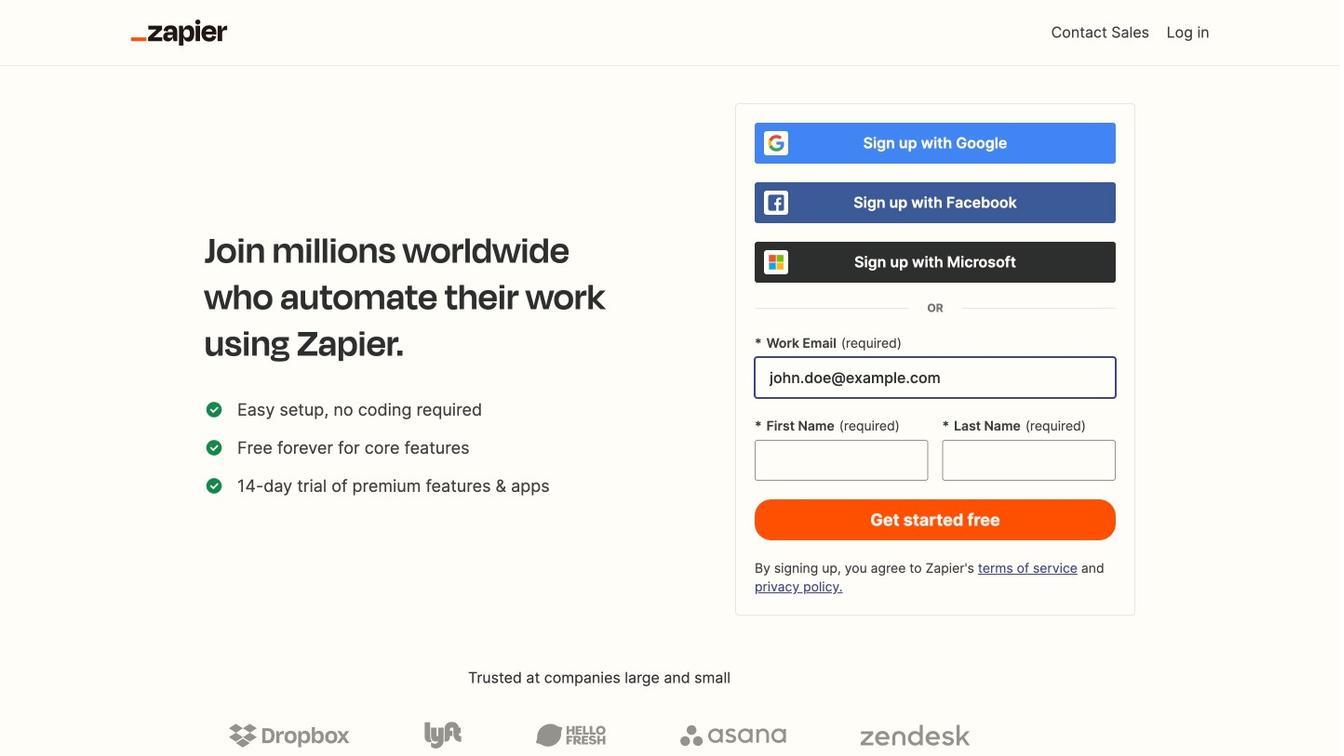 Task type: describe. For each thing, give the bounding box(es) containing it.
hellofresh image
[[536, 725, 606, 748]]

manage your account and search apps form
[[1050, 0, 1210, 65]]

go to the zapier homepage image
[[130, 20, 228, 46]]

dropbox image
[[228, 724, 350, 748]]



Task type: vqa. For each thing, say whether or not it's contained in the screenshot.
the rightmost If
no



Task type: locate. For each thing, give the bounding box(es) containing it.
None text field
[[756, 441, 928, 480], [944, 441, 1115, 480], [756, 441, 928, 480], [944, 441, 1115, 480]]

None email field
[[756, 358, 1115, 398]]

lyft image
[[425, 722, 462, 750]]

zendesk image
[[861, 726, 971, 747]]

asana image
[[681, 725, 787, 748]]



